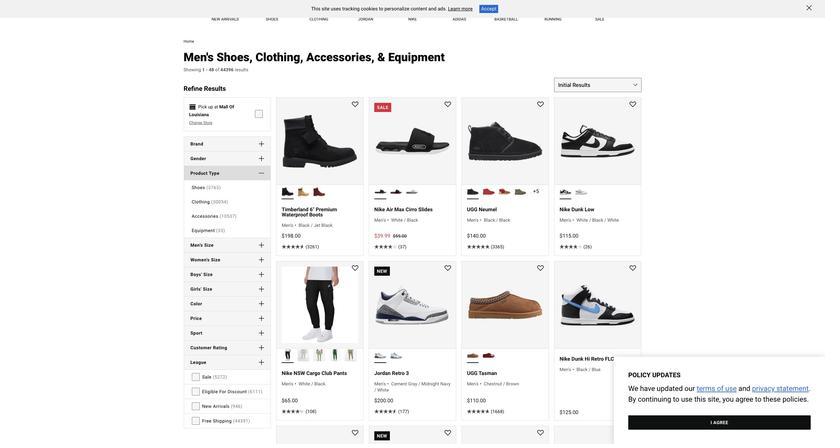 Task type: locate. For each thing, give the bounding box(es) containing it.
size right women's
[[211, 257, 221, 262]]

nike nsw cargo club pants - men's white/green image
[[329, 349, 341, 361]]

1 horizontal spatial of
[[718, 385, 724, 393]]

use up you
[[726, 385, 738, 393]]

policy updates
[[629, 371, 681, 379]]

men's • white / black down "nsw"
[[282, 381, 326, 387]]

customer
[[191, 345, 212, 350]]

of
[[215, 67, 220, 72], [718, 385, 724, 393]]

men's • chestnut / brown
[[467, 381, 520, 387]]

content
[[411, 6, 428, 12]]

search results region
[[271, 78, 642, 444]]

product
[[191, 171, 208, 176]]

brand
[[191, 141, 204, 146]]

free
[[202, 418, 212, 424]]

0 vertical spatial of
[[215, 67, 220, 72]]

and up agree
[[739, 385, 751, 393]]

equipment
[[389, 50, 445, 64], [192, 228, 215, 233]]

size down equipment ( 33 )
[[204, 243, 214, 248]]

new right manage favorites - nike air force 1 '07 le - men's icon
[[377, 433, 388, 439]]

men's up $198.00
[[282, 223, 294, 228]]

nike left air
[[375, 206, 385, 213]]

manage favorites - nike ja morant one - men's image
[[445, 430, 452, 437]]

nsw
[[294, 370, 305, 376]]

• down "nsw"
[[295, 381, 297, 387]]

ugg tasman
[[467, 370, 498, 376]]

0 horizontal spatial and
[[429, 6, 437, 12]]

black right jet
[[322, 223, 333, 228]]

1 vertical spatial ugg
[[467, 370, 478, 376]]

1 vertical spatial sale
[[202, 374, 212, 380]]

men's down ugg tasman
[[467, 381, 479, 387]]

retro right hi
[[592, 356, 604, 362]]

nike for nike air max cirro slides
[[375, 206, 385, 213]]

new right manage favorites - nike nsw cargo club pants - men's image
[[377, 269, 388, 274]]

0 horizontal spatial sale
[[202, 374, 212, 380]]

mall
[[220, 104, 228, 109]]

1 horizontal spatial results
[[573, 82, 591, 88]]

price button
[[184, 311, 271, 326]]

2 vertical spatial new
[[377, 433, 388, 439]]

girls' size button
[[184, 282, 271, 296]]

nike air max cirro slides - men's white/black image
[[375, 186, 387, 198]]

• left cement
[[388, 381, 389, 387]]

of up the site,
[[718, 385, 724, 393]]

accessories
[[192, 214, 219, 219]]

/ for ugg tasman
[[504, 381, 506, 387]]

/ for nike dunk hi retro flc
[[589, 367, 591, 372]]

you
[[723, 395, 735, 403]]

hi
[[585, 356, 590, 362]]

nike down nike dunk low - men's white/black/white image
[[560, 206, 571, 213]]

brown
[[507, 381, 520, 387]]

new left arrivals
[[202, 404, 212, 409]]

&
[[378, 50, 386, 64]]

men's for nike air max cirro slides
[[375, 218, 386, 223]]

1 vertical spatial equipment
[[192, 228, 215, 233]]

/ for nike dunk low
[[590, 218, 592, 223]]

league
[[191, 360, 207, 365]]

/ for nike nsw cargo club pants
[[312, 381, 314, 387]]

jordan retro 3 - men's cement gray/midnight navy/white image
[[375, 349, 387, 361]]

statement
[[777, 385, 810, 393]]

5
[[537, 188, 540, 194]]

• down air
[[388, 218, 389, 223]]

gender button
[[184, 151, 271, 166]]

white for nike dunk low
[[577, 218, 589, 223]]

sale right "manage favorites - timberland 6" premium waterproof boots - men's" image in the top left of the page
[[377, 105, 389, 110]]

change store
[[189, 121, 213, 125]]

neumel
[[479, 206, 497, 213]]

policies.
[[783, 395, 810, 403]]

eligible
[[202, 389, 218, 394]]

5272
[[215, 374, 226, 380]]

dunk for low
[[572, 206, 584, 213]]

0 horizontal spatial use
[[682, 395, 693, 403]]

manage favorites - jordan retro 3 - men's image
[[445, 265, 452, 272]]

0 vertical spatial ugg
[[467, 206, 478, 213]]

sale inside search results region
[[377, 105, 389, 110]]

men's down ugg neumel
[[467, 218, 479, 223]]

1 vertical spatial new
[[202, 404, 212, 409]]

men's for jordan retro 3
[[375, 381, 386, 387]]

ugg left the neumel
[[467, 206, 478, 213]]

• for jordan retro 3
[[388, 381, 389, 387]]

1 vertical spatial men's • white / black
[[282, 381, 326, 387]]

men's • white / black down max in the left of the page
[[375, 218, 418, 223]]

new
[[377, 269, 388, 274], [202, 404, 212, 409], [377, 433, 388, 439]]

3261
[[308, 244, 318, 249]]

store
[[204, 121, 213, 125]]

cargo
[[307, 370, 321, 376]]

manage favorites - nike nsw cargo club pants - men's image
[[352, 265, 359, 272]]

2 horizontal spatial to
[[756, 395, 762, 403]]

manage favorites - nike dunk low - men's image
[[630, 102, 637, 108]]

• down ugg tasman
[[480, 381, 482, 387]]

new inside search filters element
[[202, 404, 212, 409]]

• for timberland 6" premium waterproof boots
[[295, 223, 297, 228]]

( 108 )
[[306, 409, 317, 414]]

type
[[209, 171, 220, 176]]

and left ads.
[[429, 6, 437, 12]]

1 horizontal spatial retro
[[592, 356, 604, 362]]

men's • black / blue
[[560, 367, 601, 372]]

★★★★★
[[282, 244, 305, 249], [282, 244, 305, 249], [375, 244, 398, 249], [375, 244, 398, 249], [467, 244, 490, 249], [467, 244, 490, 249], [560, 244, 583, 249], [560, 244, 583, 249], [282, 409, 305, 414], [282, 409, 305, 414], [375, 409, 398, 414], [375, 409, 398, 414], [467, 409, 490, 414], [467, 409, 490, 414]]

1 vertical spatial dunk
[[572, 356, 584, 362]]

to
[[379, 6, 384, 12], [674, 395, 680, 403], [756, 395, 762, 403]]

1 horizontal spatial sale
[[377, 105, 389, 110]]

of inside 'men's shoes, clothing, accessories, & equipment showing 1 - 48 of 44396 results'
[[215, 67, 220, 72]]

men's up $65.00
[[282, 381, 294, 387]]

sale inside search filters element
[[202, 374, 212, 380]]

nike nsw cargo club pants - men's white/olive image
[[345, 349, 357, 361]]

black
[[407, 218, 418, 223], [484, 218, 496, 223], [500, 218, 511, 223], [593, 218, 604, 223], [299, 223, 310, 228], [322, 223, 333, 228], [577, 367, 588, 372], [315, 381, 326, 387]]

1 horizontal spatial and
[[739, 385, 751, 393]]

equipment inside 'men's shoes, clothing, accessories, & equipment showing 1 - 48 of 44396 results'
[[389, 50, 445, 64]]

to down privacy
[[756, 395, 762, 403]]

terms
[[698, 385, 716, 393]]

ugg left tasman
[[467, 370, 478, 376]]

to down updated in the bottom right of the page
[[674, 395, 680, 403]]

results up at
[[204, 85, 226, 93]]

• down nike dunk hi retro flc
[[573, 367, 575, 372]]

0 vertical spatial men's • white / black
[[375, 218, 418, 223]]

retro left 3
[[392, 370, 405, 376]]

sale for sale ( 5272 )
[[202, 374, 212, 380]]

black down the cirro
[[407, 218, 418, 223]]

• down ugg neumel
[[480, 218, 482, 223]]

• down waterproof
[[295, 223, 297, 228]]

white
[[392, 218, 403, 223], [577, 218, 589, 223], [608, 218, 620, 223], [299, 381, 311, 387], [378, 387, 389, 393]]

men's down nike dunk hi retro flc
[[560, 367, 572, 372]]

sport button
[[184, 326, 271, 340]]

results
[[235, 67, 249, 72]]

size right the boys'
[[204, 272, 213, 277]]

size for women's size
[[211, 257, 221, 262]]

policy
[[629, 371, 651, 379]]

0 horizontal spatial men's • white / black
[[282, 381, 326, 387]]

sale left 5272
[[202, 374, 212, 380]]

chestnut
[[484, 381, 503, 387]]

ugg tasman - men's chestnut/brown image
[[467, 349, 479, 361]]

black down the neumel
[[484, 218, 496, 223]]

to inside cookie banner region
[[379, 6, 384, 12]]

0 horizontal spatial results
[[204, 85, 226, 93]]

0 vertical spatial dunk
[[572, 206, 584, 213]]

clothing,
[[256, 50, 304, 64]]

0 horizontal spatial retro
[[392, 370, 405, 376]]

cirro
[[406, 206, 417, 213]]

size right girls'
[[203, 286, 213, 292]]

new for manage favorites - jordan retro 3 - men's icon
[[377, 269, 388, 274]]

• down nike dunk low
[[573, 218, 575, 223]]

by
[[629, 395, 637, 403]]

1 ugg from the top
[[467, 206, 478, 213]]

( 37 )
[[399, 244, 407, 249]]

women's size
[[191, 257, 221, 262]]

• for ugg tasman
[[480, 381, 482, 387]]

this site uses tracking cookies to personalize content and ads. learn more
[[311, 6, 473, 12]]

/ for nike air max cirro slides
[[404, 218, 406, 223]]

men's • white / black for max
[[375, 218, 418, 223]]

men's down jordan
[[375, 381, 386, 387]]

men's up the 1
[[184, 50, 214, 64]]

1 horizontal spatial men's • white / black
[[375, 218, 418, 223]]

basketball
[[495, 17, 519, 21]]

size for men's size
[[204, 243, 214, 248]]

0 horizontal spatial of
[[215, 67, 220, 72]]

i
[[712, 420, 713, 425]]

0 vertical spatial equipment
[[389, 50, 445, 64]]

manage favorites - nike air force 1 '07 le - men's image
[[352, 430, 359, 437]]

(
[[207, 185, 208, 190], [211, 199, 213, 204], [220, 214, 222, 219], [216, 228, 218, 233], [306, 244, 308, 249], [399, 244, 400, 249], [491, 244, 493, 249], [584, 244, 586, 249], [213, 374, 215, 380], [248, 389, 250, 394], [231, 404, 233, 409], [306, 409, 308, 414], [399, 409, 400, 414], [491, 409, 493, 414], [233, 418, 235, 424]]

ugg neumel - men's samba red/samba red image
[[483, 186, 495, 198]]

to right cookies at the left top of page
[[379, 6, 384, 12]]

black down low
[[593, 218, 604, 223]]

30054
[[213, 199, 227, 204]]

1 horizontal spatial equipment
[[389, 50, 445, 64]]

size inside dropdown button
[[204, 272, 213, 277]]

white for nike air max cirro slides
[[392, 218, 403, 223]]

of right 48
[[215, 67, 220, 72]]

1 vertical spatial of
[[718, 385, 724, 393]]

$65.00
[[282, 397, 298, 404]]

and inside we have updated our terms of use and privacy statement . by continuing to use this site, you agree to these policies.
[[739, 385, 751, 393]]

2 ugg from the top
[[467, 370, 478, 376]]

results inside dropdown button
[[573, 82, 591, 88]]

1 vertical spatial and
[[739, 385, 751, 393]]

and
[[429, 6, 437, 12], [739, 385, 751, 393]]

black left jet
[[299, 223, 310, 228]]

0 vertical spatial retro
[[592, 356, 604, 362]]

pick
[[198, 104, 207, 109]]

ugg neumel
[[467, 206, 497, 213]]

girls'
[[191, 286, 202, 292]]

0 vertical spatial and
[[429, 6, 437, 12]]

2 dunk from the top
[[572, 356, 584, 362]]

1 dunk from the top
[[572, 206, 584, 213]]

dunk left hi
[[572, 356, 584, 362]]

ugg neumel - men's samba red/mashup chestnut image
[[499, 186, 511, 198]]

0 vertical spatial new
[[377, 269, 388, 274]]

0 horizontal spatial to
[[379, 6, 384, 12]]

nike left "nsw"
[[282, 370, 293, 376]]

men's up women's
[[191, 243, 203, 248]]

use down our
[[682, 395, 693, 403]]

3
[[406, 370, 409, 376]]

home link
[[184, 37, 194, 46]]

nike up the men's • black / blue
[[560, 356, 571, 362]]

0 horizontal spatial equipment
[[192, 228, 215, 233]]

ugg tasman - men's red image
[[483, 349, 495, 361]]

results right initial
[[573, 82, 591, 88]]

0 vertical spatial use
[[726, 385, 738, 393]]

men's down nike dunk low
[[560, 218, 572, 223]]

48
[[209, 67, 214, 72]]

/
[[404, 218, 406, 223], [497, 218, 499, 223], [590, 218, 592, 223], [605, 218, 607, 223], [311, 223, 313, 228], [589, 367, 591, 372], [312, 381, 314, 387], [419, 381, 421, 387], [504, 381, 506, 387], [375, 387, 377, 393]]

men's up $39.99
[[375, 218, 386, 223]]

tasman
[[479, 370, 498, 376]]

$39.99
[[375, 233, 391, 239]]

0 vertical spatial sale
[[377, 105, 389, 110]]

men's for timberland 6" premium waterproof boots
[[282, 223, 294, 228]]

learn more link
[[449, 6, 473, 12]]

dunk left low
[[572, 206, 584, 213]]

this
[[695, 395, 707, 403]]

men's for ugg tasman
[[467, 381, 479, 387]]

• for nike dunk low
[[573, 218, 575, 223]]

results inside search filters element
[[204, 85, 226, 93]]

equipment inside search filters element
[[192, 228, 215, 233]]

nike air max cirro slides - men's silverplatinum tint/magma orange/white image
[[406, 186, 418, 198]]

search filters element
[[184, 78, 271, 429]]

1
[[202, 67, 205, 72]]

1 horizontal spatial use
[[726, 385, 738, 393]]



Task type: vqa. For each thing, say whether or not it's contained in the screenshot.


Task type: describe. For each thing, give the bounding box(es) containing it.
girls' size
[[191, 286, 213, 292]]

nike for nike nsw cargo club pants
[[282, 370, 293, 376]]

men's for nike dunk hi retro flc
[[560, 367, 572, 372]]

initial results button
[[555, 78, 642, 92]]

pick up at
[[198, 104, 218, 109]]

( 3365 )
[[491, 244, 505, 249]]

nike nsw cargo club pants - men's dark grey heather/dark steel grey/white image
[[298, 349, 310, 361]]

gray
[[409, 381, 418, 387]]

size for girls' size
[[203, 286, 213, 292]]

manage favorites - timberland 6" premium waterproof boots - men's image
[[352, 102, 359, 108]]

nike air max cirro slides
[[375, 206, 433, 213]]

ugg neumel - men's black/black image
[[467, 186, 479, 198]]

price
[[191, 316, 202, 321]]

premium
[[316, 206, 337, 213]]

manage favorites - jordan retro 3 - men's image
[[538, 430, 544, 437]]

( 177 )
[[399, 409, 410, 414]]

$110.00
[[467, 397, 486, 404]]

results for initial results
[[573, 82, 591, 88]]

timberland 6" premium waterproof boots - men's wheat nubuck/wheat image
[[298, 186, 310, 198]]

jordan retro 3 - men's white/blue/grey image
[[391, 349, 402, 361]]

site
[[322, 6, 330, 12]]

3365
[[493, 244, 503, 249]]

terms of use link
[[698, 385, 738, 393]]

for
[[219, 389, 227, 394]]

and inside cookie banner region
[[429, 6, 437, 12]]

refine results
[[184, 85, 226, 93]]

we
[[629, 385, 639, 393]]

agree
[[714, 420, 729, 425]]

privacy
[[753, 385, 776, 393]]

shoes ( 3763 )
[[192, 185, 221, 190]]

nike nsw cargo club pants
[[282, 370, 347, 376]]

midnight
[[422, 381, 440, 387]]

dunk for hi
[[572, 356, 584, 362]]

men's • white / black for cargo
[[282, 381, 326, 387]]

( 26 )
[[584, 244, 592, 249]]

mall of louisiana
[[189, 104, 234, 117]]

+ 5
[[534, 188, 540, 194]]

men's for nike dunk low
[[560, 218, 572, 223]]

black up ( 3365 )
[[500, 218, 511, 223]]

up
[[208, 104, 213, 109]]

accessories ( 10537 )
[[192, 214, 237, 219]]

blue
[[592, 367, 601, 372]]

nike nsw cargo club pants - men's white/black image
[[282, 349, 294, 361]]

product type
[[191, 171, 220, 176]]

• for nike dunk hi retro flc
[[573, 367, 575, 372]]

ugg for ugg tasman
[[467, 370, 478, 376]]

sale for sale
[[377, 105, 389, 110]]

slides
[[419, 206, 433, 213]]

our
[[685, 385, 696, 393]]

boys' size button
[[184, 267, 271, 282]]

initial
[[559, 82, 572, 88]]

• for nike nsw cargo club pants
[[295, 381, 297, 387]]

louisiana
[[189, 112, 209, 117]]

uses
[[331, 6, 341, 12]]

change
[[189, 121, 203, 125]]

men's for nike nsw cargo club pants
[[282, 381, 294, 387]]

arrivals
[[213, 404, 230, 409]]

( 3261 )
[[306, 244, 319, 249]]

men's size
[[191, 243, 214, 248]]

black down nike nsw cargo club pants
[[315, 381, 326, 387]]

customer rating
[[191, 345, 227, 350]]

product type button
[[184, 166, 271, 180]]

waterproof
[[282, 212, 308, 218]]

sport
[[191, 330, 203, 336]]

men's inside men's size dropdown button
[[191, 243, 203, 248]]

privacy banner region
[[615, 357, 826, 444]]

white for nike nsw cargo club pants
[[299, 381, 311, 387]]

manage favorites - ugg tasman - men's image
[[538, 265, 544, 272]]

nike dunk hi retro flc
[[560, 356, 615, 362]]

updates
[[653, 371, 681, 379]]

timberland 6" premium waterproof boots - men's black/jet black image
[[282, 186, 294, 198]]

cookie banner region
[[0, 0, 826, 18]]

clothing
[[192, 199, 210, 204]]

jordan
[[359, 17, 374, 21]]

nike for nike dunk low
[[560, 206, 571, 213]]

low
[[585, 206, 595, 213]]

timberland 6" premium waterproof boots - men's red image
[[314, 186, 326, 198]]

shoes
[[266, 17, 279, 21]]

manage favorites - ugg neumel - men's image
[[538, 102, 544, 108]]

/ for timberland 6" premium waterproof boots
[[311, 223, 313, 228]]

results for refine results
[[204, 85, 226, 93]]

manage favorites - nike air max cirro slides - men's image
[[445, 102, 452, 108]]

jet
[[314, 223, 321, 228]]

cookies
[[361, 6, 378, 12]]

1 horizontal spatial to
[[674, 395, 680, 403]]

have
[[641, 385, 656, 393]]

men's shoes, clothing, accessories, & equipment showing 1 - 48 of 44396 results
[[184, 50, 445, 72]]

nike air max cirro slides - men's black/red image
[[391, 186, 402, 198]]

946
[[233, 404, 241, 409]]

nike nsw cargo club pants - men's oil green/oil green/white image
[[314, 349, 326, 361]]

nike dunk low - men's blue/white/red image
[[576, 186, 588, 198]]

men's inside 'men's shoes, clothing, accessories, & equipment showing 1 - 48 of 44396 results'
[[184, 50, 214, 64]]

of inside we have updated our terms of use and privacy statement . by continuing to use this site, you agree to these policies.
[[718, 385, 724, 393]]

/ for ugg neumel
[[497, 218, 499, 223]]

177
[[400, 409, 408, 414]]

nike
[[409, 17, 417, 21]]

• for nike air max cirro slides
[[388, 218, 389, 223]]

women's size button
[[184, 253, 271, 267]]

ugg neumel - men's burnt olive/burnt olive image
[[515, 186, 527, 198]]

personalize
[[385, 6, 410, 12]]

men's for ugg neumel
[[467, 218, 479, 223]]

44396
[[221, 67, 234, 72]]

accept
[[482, 6, 497, 12]]

1 vertical spatial retro
[[392, 370, 405, 376]]

clothing
[[310, 17, 329, 21]]

white inside cement gray / midnight navy / white
[[378, 387, 389, 393]]

black down nike dunk hi retro flc
[[577, 367, 588, 372]]

shipping
[[213, 418, 232, 424]]

( 1668 )
[[491, 409, 505, 414]]

ugg for ugg neumel
[[467, 206, 478, 213]]

3763
[[208, 185, 219, 190]]

1 vertical spatial use
[[682, 395, 693, 403]]

new arrivals
[[212, 17, 239, 21]]

nike dunk low - men's white/black/white image
[[560, 186, 572, 198]]

$39.99 $55.00
[[375, 233, 407, 239]]

accessories,
[[307, 50, 375, 64]]

sale ( 5272 )
[[202, 374, 227, 380]]

customer rating button
[[184, 341, 271, 355]]

10537
[[222, 214, 235, 219]]

boys' size
[[191, 272, 213, 277]]

men's size button
[[184, 238, 271, 252]]

new for the manage favorites - nike ja morant one - men's 'icon' on the right
[[377, 433, 388, 439]]

manage favorites - nike dunk hi retro flc - men's image
[[630, 265, 637, 272]]

33
[[218, 228, 224, 233]]

37
[[400, 244, 405, 249]]

nike for nike dunk hi retro flc
[[560, 356, 571, 362]]

1668
[[493, 409, 503, 414]]

• for ugg neumel
[[480, 218, 482, 223]]

color button
[[184, 297, 271, 311]]

of
[[230, 104, 234, 109]]

size for boys' size
[[204, 272, 213, 277]]

navy
[[441, 381, 451, 387]]

pants
[[334, 370, 347, 376]]

sale
[[596, 17, 605, 21]]

timberland
[[282, 206, 309, 213]]

close image
[[807, 5, 813, 10]]



